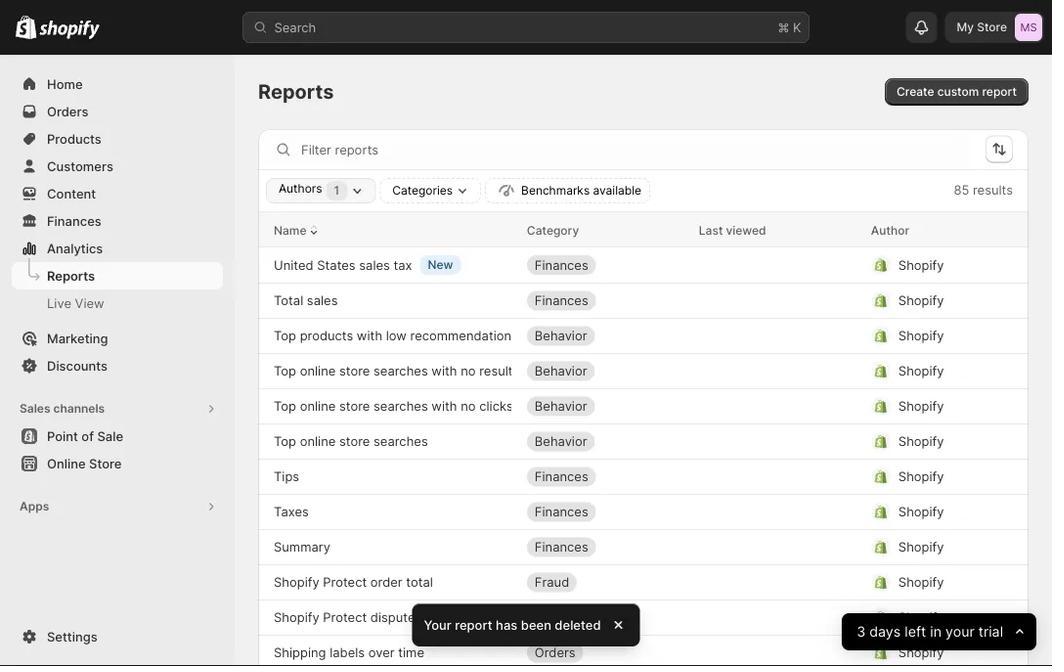 Task type: describe. For each thing, give the bounding box(es) containing it.
shopify cell for row containing top online store searches with no results
[[871, 356, 966, 387]]

10 shopify cell from the top
[[871, 567, 966, 598]]

0 vertical spatial orders
[[47, 104, 88, 119]]

behavior for rate
[[535, 328, 587, 343]]

shopify protect dispute total link
[[274, 608, 446, 627]]

⌘ k
[[778, 20, 802, 35]]

no for clicks
[[461, 399, 476, 414]]

summary
[[274, 539, 331, 555]]

fraud cell for shopify protect dispute total
[[527, 602, 684, 633]]

in
[[930, 623, 942, 640]]

0 vertical spatial results
[[973, 182, 1013, 197]]

row containing top online store searches with no results
[[258, 353, 1029, 388]]

1
[[334, 183, 340, 198]]

apps
[[20, 499, 49, 514]]

point of sale
[[47, 428, 123, 444]]

11 shopify cell from the top
[[871, 602, 966, 633]]

list of reports table
[[258, 212, 1029, 666]]

85
[[954, 182, 970, 197]]

my store
[[957, 20, 1007, 34]]

united
[[274, 257, 314, 272]]

store for my store
[[977, 20, 1007, 34]]

behavior cell for rate
[[527, 320, 684, 352]]

click
[[515, 328, 542, 343]]

results inside top online store searches with no results link
[[479, 363, 520, 379]]

shopify cell for row containing top online store searches
[[871, 426, 966, 457]]

shopify cell for row containing top online store searches with no clicks
[[871, 391, 966, 422]]

name
[[274, 223, 307, 237]]

finances for tips
[[535, 469, 589, 484]]

orders link
[[12, 98, 223, 125]]

recommendation
[[410, 328, 512, 343]]

left
[[905, 623, 926, 640]]

shopify protect order total link
[[274, 573, 433, 592]]

settings link
[[12, 623, 223, 650]]

online store button
[[0, 450, 235, 477]]

online for top online store searches
[[300, 434, 336, 449]]

settings
[[47, 629, 97, 644]]

search
[[274, 20, 316, 35]]

0 horizontal spatial sales
[[307, 293, 338, 308]]

order
[[371, 575, 403, 590]]

3 days left in your trial button
[[842, 613, 1037, 650]]

row containing shopify protect dispute total
[[258, 600, 1029, 635]]

finances for total sales
[[535, 293, 589, 308]]

top online store searches link
[[274, 432, 428, 451]]

your report has been deleted
[[424, 617, 601, 632]]

Filter reports text field
[[301, 134, 970, 165]]

top online store searches
[[274, 434, 428, 449]]

benchmarks
[[521, 183, 590, 198]]

shopify protect order total
[[274, 575, 433, 590]]

1 vertical spatial report
[[455, 617, 493, 632]]

create custom report
[[897, 85, 1017, 99]]

reports link
[[12, 262, 223, 290]]

point of sale link
[[12, 423, 223, 450]]

tips
[[274, 469, 299, 484]]

labels
[[330, 645, 365, 660]]

total sales
[[274, 293, 338, 308]]

categories button
[[380, 178, 481, 203]]

with for results
[[432, 363, 457, 379]]

of
[[82, 428, 94, 444]]

online store link
[[12, 450, 223, 477]]

shopify cell for row containing top products with low recommendation click rate
[[871, 320, 966, 352]]

your
[[424, 617, 452, 632]]

cell for shopify protect dispute total
[[699, 602, 856, 633]]

shopify cell for row containing summary
[[871, 532, 966, 563]]

content link
[[12, 180, 223, 207]]

new
[[428, 258, 453, 272]]

row containing shipping labels over time
[[258, 635, 1029, 666]]

my
[[957, 20, 974, 34]]

taxes
[[274, 504, 309, 519]]

orders cell
[[527, 637, 684, 666]]

clicks
[[479, 399, 513, 414]]

custom
[[938, 85, 979, 99]]

customers link
[[12, 153, 223, 180]]

0 horizontal spatial shopify image
[[16, 15, 36, 39]]

create custom report button
[[885, 78, 1029, 106]]

deleted
[[555, 617, 601, 632]]

top online store searches with no results link
[[274, 361, 520, 381]]

united states sales tax
[[274, 257, 412, 272]]

0 horizontal spatial reports
[[47, 268, 95, 283]]

behavior for clicks
[[535, 399, 587, 414]]

3
[[857, 623, 866, 640]]

4 behavior cell from the top
[[527, 426, 684, 457]]

row containing tips
[[258, 459, 1029, 494]]

shopify cell for row containing taxes
[[871, 496, 966, 528]]

point
[[47, 428, 78, 444]]

total sales link
[[274, 291, 338, 311]]

trial
[[979, 623, 1003, 640]]

store for top online store searches
[[339, 434, 370, 449]]

finances cell for summary
[[527, 532, 684, 563]]

row containing top online store searches
[[258, 424, 1029, 459]]

marketing
[[47, 331, 108, 346]]

1 horizontal spatial reports
[[258, 80, 334, 104]]

4 behavior from the top
[[535, 434, 587, 449]]

3 searches from the top
[[374, 434, 428, 449]]

online for top online store searches with no clicks
[[300, 399, 336, 414]]

apps button
[[12, 493, 223, 520]]

shipping labels over time link
[[274, 643, 424, 663]]

content
[[47, 186, 96, 201]]

top for top online store searches
[[274, 434, 296, 449]]

available
[[593, 183, 642, 198]]

author button
[[871, 220, 910, 240]]

top for top online store searches with no clicks
[[274, 399, 296, 414]]

channels
[[53, 402, 105, 416]]

protect for dispute
[[323, 610, 367, 625]]

top online store searches with no results
[[274, 363, 520, 379]]

tips link
[[274, 467, 299, 487]]

last
[[699, 223, 723, 237]]

fraud cell for shopify protect order total
[[527, 567, 684, 598]]

1 horizontal spatial sales
[[359, 257, 390, 272]]

sales channels button
[[12, 395, 223, 423]]

discounts link
[[12, 352, 223, 380]]

top online store searches with no clicks link
[[274, 397, 513, 416]]

behavior cell for results
[[527, 356, 684, 387]]

your
[[946, 623, 975, 640]]



Task type: locate. For each thing, give the bounding box(es) containing it.
row containing top online store searches with no clicks
[[258, 388, 1029, 424]]

store
[[339, 363, 370, 379], [339, 399, 370, 414], [339, 434, 370, 449]]

1 vertical spatial protect
[[323, 610, 367, 625]]

0 vertical spatial no
[[461, 363, 476, 379]]

cell
[[699, 567, 856, 598], [699, 602, 856, 633], [699, 637, 856, 666]]

finances cell for total sales
[[527, 285, 684, 316]]

4 finances cell from the top
[[527, 496, 684, 528]]

1 searches from the top
[[374, 363, 428, 379]]

online up "taxes"
[[300, 434, 336, 449]]

shopify protect dispute total
[[274, 610, 446, 625]]

9 shopify cell from the top
[[871, 532, 966, 563]]

orders down been in the bottom of the page
[[535, 645, 576, 660]]

categories
[[392, 183, 453, 198]]

0 vertical spatial online
[[300, 363, 336, 379]]

shipping labels over time
[[274, 645, 424, 660]]

0 horizontal spatial orders
[[47, 104, 88, 119]]

1 row from the top
[[258, 212, 1029, 247]]

viewed
[[726, 223, 766, 237]]

sales
[[359, 257, 390, 272], [307, 293, 338, 308]]

1 no from the top
[[461, 363, 476, 379]]

live
[[47, 295, 71, 311]]

report right custom
[[982, 85, 1017, 99]]

fraud up been in the bottom of the page
[[535, 575, 569, 590]]

row containing united states sales tax
[[258, 247, 1029, 283]]

author
[[871, 223, 910, 237]]

5 finances cell from the top
[[527, 532, 684, 563]]

live view
[[47, 295, 104, 311]]

1 vertical spatial no
[[461, 399, 476, 414]]

2 top from the top
[[274, 363, 296, 379]]

shipping
[[274, 645, 326, 660]]

searches down low
[[374, 363, 428, 379]]

3 cell from the top
[[699, 637, 856, 666]]

online up top online store searches
[[300, 399, 336, 414]]

online down products
[[300, 363, 336, 379]]

fraud right has
[[535, 610, 569, 625]]

1 horizontal spatial report
[[982, 85, 1017, 99]]

3 days left in your trial
[[857, 623, 1003, 640]]

searches
[[374, 363, 428, 379], [374, 399, 428, 414], [374, 434, 428, 449]]

2 protect from the top
[[323, 610, 367, 625]]

results up clicks at the left bottom
[[479, 363, 520, 379]]

1 vertical spatial store
[[89, 456, 122, 471]]

no
[[461, 363, 476, 379], [461, 399, 476, 414]]

category
[[527, 223, 579, 237]]

cell for shipping labels over time
[[699, 637, 856, 666]]

store right the my
[[977, 20, 1007, 34]]

3 shopify cell from the top
[[871, 320, 966, 352]]

results right the 85
[[973, 182, 1013, 197]]

no left clicks at the left bottom
[[461, 399, 476, 414]]

online store
[[47, 456, 122, 471]]

2 fraud cell from the top
[[527, 602, 684, 633]]

no down recommendation
[[461, 363, 476, 379]]

1 vertical spatial fraud cell
[[527, 602, 684, 633]]

0 horizontal spatial results
[[479, 363, 520, 379]]

6 row from the top
[[258, 388, 1029, 424]]

0 vertical spatial fraud cell
[[527, 567, 684, 598]]

4 top from the top
[[274, 434, 296, 449]]

sales left tax on the left top of page
[[359, 257, 390, 272]]

1 horizontal spatial results
[[973, 182, 1013, 197]]

online inside top online store searches with no results link
[[300, 363, 336, 379]]

finances for summary
[[535, 539, 589, 555]]

1 horizontal spatial store
[[977, 20, 1007, 34]]

store down sale
[[89, 456, 122, 471]]

0 vertical spatial cell
[[699, 567, 856, 598]]

7 shopify cell from the top
[[871, 461, 966, 492]]

online inside top online store searches link
[[300, 434, 336, 449]]

store down top online store searches with no clicks link
[[339, 434, 370, 449]]

row
[[258, 212, 1029, 247], [258, 247, 1029, 283], [258, 283, 1029, 318], [258, 318, 1029, 353], [258, 353, 1029, 388], [258, 388, 1029, 424], [258, 424, 1029, 459], [258, 459, 1029, 494], [258, 494, 1029, 529], [258, 529, 1029, 564], [258, 564, 1029, 600], [258, 600, 1029, 635], [258, 635, 1029, 666]]

1 vertical spatial store
[[339, 399, 370, 414]]

2 no from the top
[[461, 399, 476, 414]]

⌘
[[778, 20, 790, 35]]

sales right total
[[307, 293, 338, 308]]

analytics link
[[12, 235, 223, 262]]

view
[[75, 295, 104, 311]]

reports down analytics
[[47, 268, 95, 283]]

finances for taxes
[[535, 504, 589, 519]]

0 vertical spatial with
[[357, 328, 383, 343]]

online
[[47, 456, 86, 471]]

analytics
[[47, 241, 103, 256]]

0 vertical spatial store
[[339, 363, 370, 379]]

searches for clicks
[[374, 399, 428, 414]]

2 store from the top
[[339, 399, 370, 414]]

searches down top online store searches with no results link
[[374, 399, 428, 414]]

category button
[[527, 220, 579, 240]]

orders
[[47, 104, 88, 119], [535, 645, 576, 660]]

13 row from the top
[[258, 635, 1029, 666]]

1 horizontal spatial shopify image
[[39, 20, 100, 40]]

1 vertical spatial with
[[432, 363, 457, 379]]

store inside button
[[89, 456, 122, 471]]

row containing shopify protect order total
[[258, 564, 1029, 600]]

1 protect from the top
[[323, 575, 367, 590]]

over
[[369, 645, 395, 660]]

2 vertical spatial online
[[300, 434, 336, 449]]

tax
[[394, 257, 412, 272]]

row containing taxes
[[258, 494, 1029, 529]]

benchmarks available button
[[485, 178, 650, 203]]

products link
[[12, 125, 223, 153]]

1 vertical spatial orders
[[535, 645, 576, 660]]

searches for results
[[374, 363, 428, 379]]

finances link
[[12, 207, 223, 235]]

authors
[[279, 181, 322, 196]]

2 finances cell from the top
[[527, 285, 684, 316]]

row containing name
[[258, 212, 1029, 247]]

2 online from the top
[[300, 399, 336, 414]]

12 row from the top
[[258, 600, 1029, 635]]

shopify
[[899, 257, 944, 272], [899, 293, 944, 308], [899, 328, 944, 343], [899, 363, 944, 379], [899, 399, 944, 414], [899, 434, 944, 449], [899, 469, 944, 484], [899, 504, 944, 519], [899, 539, 944, 555], [274, 575, 320, 590], [899, 575, 944, 590], [274, 610, 320, 625], [899, 610, 944, 625], [899, 645, 944, 660]]

2 searches from the top
[[374, 399, 428, 414]]

summary link
[[274, 537, 331, 557]]

store
[[977, 20, 1007, 34], [89, 456, 122, 471]]

discounts
[[47, 358, 108, 373]]

fraud for shopify protect dispute total
[[535, 610, 569, 625]]

5 row from the top
[[258, 353, 1029, 388]]

sales
[[20, 402, 50, 416]]

1 vertical spatial results
[[479, 363, 520, 379]]

time
[[398, 645, 424, 660]]

3 row from the top
[[258, 283, 1029, 318]]

online inside top online store searches with no clicks link
[[300, 399, 336, 414]]

products
[[300, 328, 353, 343]]

protect for order
[[323, 575, 367, 590]]

store up top online store searches
[[339, 399, 370, 414]]

fraud cell
[[527, 567, 684, 598], [527, 602, 684, 633]]

report inside button
[[982, 85, 1017, 99]]

2 cell from the top
[[699, 602, 856, 633]]

home
[[47, 76, 83, 91]]

store for online store
[[89, 456, 122, 471]]

finances cell for tips
[[527, 461, 684, 492]]

0 horizontal spatial store
[[89, 456, 122, 471]]

my store image
[[1015, 14, 1043, 41]]

9 row from the top
[[258, 494, 1029, 529]]

1 horizontal spatial orders
[[535, 645, 576, 660]]

protect up shopify protect dispute total
[[323, 575, 367, 590]]

online for top online store searches with no results
[[300, 363, 336, 379]]

dispute
[[371, 610, 415, 625]]

live view link
[[12, 290, 223, 317]]

store for top online store searches with no results
[[339, 363, 370, 379]]

behavior
[[535, 328, 587, 343], [535, 363, 587, 379], [535, 399, 587, 414], [535, 434, 587, 449]]

protect up labels
[[323, 610, 367, 625]]

sales channels
[[20, 402, 105, 416]]

0 vertical spatial protect
[[323, 575, 367, 590]]

low
[[386, 328, 407, 343]]

store down products
[[339, 363, 370, 379]]

total right dispute
[[419, 610, 446, 625]]

1 vertical spatial online
[[300, 399, 336, 414]]

fraud for shopify protect order total
[[535, 575, 569, 590]]

days
[[870, 623, 901, 640]]

1 store from the top
[[339, 363, 370, 379]]

k
[[793, 20, 802, 35]]

states
[[317, 257, 356, 272]]

2 shopify cell from the top
[[871, 285, 966, 316]]

8 row from the top
[[258, 459, 1029, 494]]

report
[[982, 85, 1017, 99], [455, 617, 493, 632]]

finances
[[47, 213, 102, 228], [535, 257, 589, 272], [535, 293, 589, 308], [535, 469, 589, 484], [535, 504, 589, 519], [535, 539, 589, 555]]

with left clicks at the left bottom
[[432, 399, 457, 414]]

1 vertical spatial sales
[[307, 293, 338, 308]]

name button
[[274, 215, 321, 245]]

top online store searches with no clicks
[[274, 399, 513, 414]]

0 vertical spatial report
[[982, 85, 1017, 99]]

last viewed
[[699, 223, 766, 237]]

3 behavior from the top
[[535, 399, 587, 414]]

2 behavior from the top
[[535, 363, 587, 379]]

been
[[521, 617, 552, 632]]

0 vertical spatial fraud
[[535, 575, 569, 590]]

top products with low recommendation click rate
[[274, 328, 570, 343]]

6 shopify cell from the top
[[871, 426, 966, 457]]

behavior cell
[[527, 320, 684, 352], [527, 356, 684, 387], [527, 391, 684, 422], [527, 426, 684, 457]]

0 vertical spatial store
[[977, 20, 1007, 34]]

3 online from the top
[[300, 434, 336, 449]]

0 vertical spatial reports
[[258, 80, 334, 104]]

1 behavior cell from the top
[[527, 320, 684, 352]]

store for top online store searches with no clicks
[[339, 399, 370, 414]]

orders down home
[[47, 104, 88, 119]]

fraud cell up orders cell
[[527, 602, 684, 633]]

1 vertical spatial total
[[419, 610, 446, 625]]

report left has
[[455, 617, 493, 632]]

2 row from the top
[[258, 247, 1029, 283]]

3 store from the top
[[339, 434, 370, 449]]

searches down top online store searches with no clicks link
[[374, 434, 428, 449]]

12 shopify cell from the top
[[871, 637, 966, 666]]

shopify cell
[[871, 249, 966, 281], [871, 285, 966, 316], [871, 320, 966, 352], [871, 356, 966, 387], [871, 391, 966, 422], [871, 426, 966, 457], [871, 461, 966, 492], [871, 496, 966, 528], [871, 532, 966, 563], [871, 567, 966, 598], [871, 602, 966, 633], [871, 637, 966, 666]]

row containing summary
[[258, 529, 1029, 564]]

11 row from the top
[[258, 564, 1029, 600]]

1 vertical spatial cell
[[699, 602, 856, 633]]

fraud
[[535, 575, 569, 590], [535, 610, 569, 625]]

last viewed button
[[699, 220, 766, 240]]

reports down search
[[258, 80, 334, 104]]

create
[[897, 85, 935, 99]]

shopify cell for row containing total sales
[[871, 285, 966, 316]]

shopify image
[[16, 15, 36, 39], [39, 20, 100, 40]]

7 row from the top
[[258, 424, 1029, 459]]

row containing total sales
[[258, 283, 1029, 318]]

1 fraud from the top
[[535, 575, 569, 590]]

finances cell
[[527, 249, 684, 281], [527, 285, 684, 316], [527, 461, 684, 492], [527, 496, 684, 528], [527, 532, 684, 563]]

2 fraud from the top
[[535, 610, 569, 625]]

1 fraud cell from the top
[[527, 567, 684, 598]]

orders inside cell
[[535, 645, 576, 660]]

3 finances cell from the top
[[527, 461, 684, 492]]

marketing link
[[12, 325, 223, 352]]

85 results
[[954, 182, 1013, 197]]

1 online from the top
[[300, 363, 336, 379]]

4 shopify cell from the top
[[871, 356, 966, 387]]

top for top products with low recommendation click rate
[[274, 328, 296, 343]]

total for shopify protect dispute total
[[419, 610, 446, 625]]

shopify cell for row containing tips
[[871, 461, 966, 492]]

0 vertical spatial total
[[406, 575, 433, 590]]

total
[[274, 293, 303, 308]]

finances cell for taxes
[[527, 496, 684, 528]]

5 shopify cell from the top
[[871, 391, 966, 422]]

fraud cell up deleted
[[527, 567, 684, 598]]

1 top from the top
[[274, 328, 296, 343]]

shopify cell for row containing united states sales tax
[[871, 249, 966, 281]]

with for clicks
[[432, 399, 457, 414]]

with left low
[[357, 328, 383, 343]]

3 top from the top
[[274, 399, 296, 414]]

results
[[973, 182, 1013, 197], [479, 363, 520, 379]]

4 row from the top
[[258, 318, 1029, 353]]

0 vertical spatial searches
[[374, 363, 428, 379]]

1 finances cell from the top
[[527, 249, 684, 281]]

1 vertical spatial fraud
[[535, 610, 569, 625]]

2 vertical spatial searches
[[374, 434, 428, 449]]

total for shopify protect order total
[[406, 575, 433, 590]]

10 row from the top
[[258, 529, 1029, 564]]

2 vertical spatial with
[[432, 399, 457, 414]]

8 shopify cell from the top
[[871, 496, 966, 528]]

3 behavior cell from the top
[[527, 391, 684, 422]]

2 vertical spatial cell
[[699, 637, 856, 666]]

2 behavior cell from the top
[[527, 356, 684, 387]]

row containing top products with low recommendation click rate
[[258, 318, 1029, 353]]

behavior cell for clicks
[[527, 391, 684, 422]]

top for top online store searches with no results
[[274, 363, 296, 379]]

1 cell from the top
[[699, 567, 856, 598]]

1 vertical spatial reports
[[47, 268, 95, 283]]

1 behavior from the top
[[535, 328, 587, 343]]

has
[[496, 617, 518, 632]]

no for results
[[461, 363, 476, 379]]

1 vertical spatial searches
[[374, 399, 428, 414]]

2 vertical spatial store
[[339, 434, 370, 449]]

benchmarks available
[[521, 183, 642, 198]]

behavior for results
[[535, 363, 587, 379]]

0 horizontal spatial report
[[455, 617, 493, 632]]

point of sale button
[[0, 423, 235, 450]]

1 shopify cell from the top
[[871, 249, 966, 281]]

with down recommendation
[[432, 363, 457, 379]]

online
[[300, 363, 336, 379], [300, 399, 336, 414], [300, 434, 336, 449]]

cell for shopify protect order total
[[699, 567, 856, 598]]

total right order
[[406, 575, 433, 590]]

0 vertical spatial sales
[[359, 257, 390, 272]]



Task type: vqa. For each thing, say whether or not it's contained in the screenshot.


